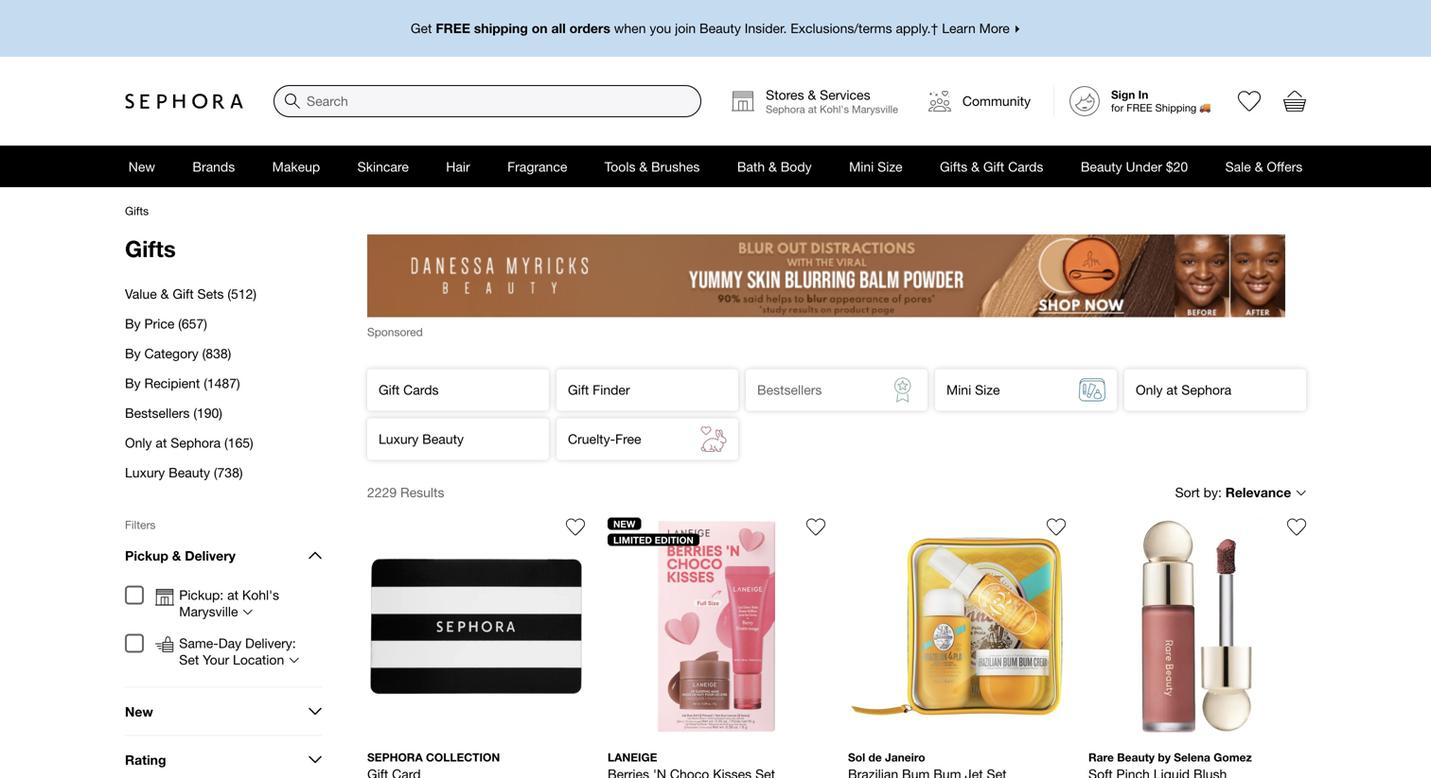 Task type: locate. For each thing, give the bounding box(es) containing it.
& down the "community" link
[[971, 159, 980, 174]]

bestsellers (190)
[[125, 406, 222, 421]]

cruelty-free link
[[557, 419, 738, 460]]

rare beauty by selena gomez link
[[1088, 510, 1314, 779]]

tools
[[605, 159, 635, 174]]

shipping
[[1155, 102, 1197, 114]]

luxury beauty link
[[367, 419, 549, 460]]

1 horizontal spatial bestsellers
[[757, 382, 822, 398]]

1 horizontal spatial free
[[1127, 102, 1152, 114]]

new up "rating" on the left bottom of page
[[125, 704, 153, 720]]

&
[[808, 87, 816, 103], [639, 159, 648, 174], [769, 159, 777, 174], [971, 159, 980, 174], [1255, 159, 1263, 174], [161, 286, 169, 302], [172, 548, 181, 564]]

by left recipient at the left of page
[[125, 376, 141, 391]]

0 vertical spatial by
[[125, 316, 141, 332]]

marysville inside pickup: at kohl's marysville
[[179, 604, 238, 620]]

community link
[[913, 72, 1046, 131]]

new left brands link
[[128, 159, 155, 174]]

results
[[400, 485, 444, 500]]

sephora for only at sephora (165)
[[171, 435, 221, 451]]

new
[[128, 159, 155, 174], [613, 518, 635, 530], [125, 704, 153, 720]]

gift down sponsored at top
[[379, 382, 400, 398]]

sponsored
[[367, 325, 423, 339]]

bestsellers for bestsellers (190)
[[125, 406, 190, 421]]

& inside sale & offers popup button
[[1255, 159, 1263, 174]]

1 horizontal spatial kohl's
[[820, 103, 849, 115]]

2 vertical spatial by
[[125, 376, 141, 391]]

delivery
[[185, 548, 236, 564]]

cards down community
[[1008, 159, 1043, 174]]

gift finder link
[[557, 369, 738, 411]]

free down in
[[1127, 102, 1152, 114]]

value & gift sets (512)
[[125, 286, 256, 302]]

gift left sets
[[173, 286, 194, 302]]

by for by category (838)
[[125, 346, 141, 362]]

1 vertical spatial marysville
[[179, 604, 238, 620]]

1 vertical spatial luxury
[[125, 465, 165, 481]]

bath & body link
[[718, 146, 830, 187]]

1 vertical spatial gifts
[[125, 204, 149, 218]]

& inside tools & brushes link
[[639, 159, 648, 174]]

gift inside 'link'
[[173, 286, 194, 302]]

rare beauty by selena gomez
[[1088, 751, 1252, 765]]

sephora
[[367, 751, 423, 765]]

1 vertical spatial bestsellers
[[125, 406, 190, 421]]

gomez
[[1214, 751, 1252, 765]]

(657)
[[178, 316, 207, 332]]

in
[[1138, 88, 1148, 101]]

(512)
[[228, 286, 256, 302]]

bestsellers link
[[746, 369, 928, 411]]

sephora for only at sephora
[[1181, 382, 1231, 398]]

offers
[[1267, 159, 1303, 174]]

1 vertical spatial mini size
[[946, 382, 1000, 398]]

2 vertical spatial sephora
[[171, 435, 221, 451]]

pickup: at kohl's marysville button
[[179, 587, 317, 620]]

same-day delivery: set your location
[[179, 636, 296, 668]]

marysville inside stores & services sephora at kohl's marysville
[[852, 103, 898, 115]]

recipient
[[144, 376, 200, 391]]

rare
[[1088, 751, 1114, 765]]

by left selena
[[1158, 751, 1171, 765]]

sephora
[[766, 103, 805, 115], [1181, 382, 1231, 398], [171, 435, 221, 451]]

sephora collection link
[[367, 510, 592, 779]]

kohl's down services
[[820, 103, 849, 115]]

new inside new limited edition
[[613, 518, 635, 530]]

beauty for luxury beauty (738)
[[169, 465, 210, 481]]

0 vertical spatial luxury
[[379, 432, 419, 447]]

1 vertical spatial mini size link
[[935, 369, 1117, 411]]

new up limited
[[613, 518, 635, 530]]

luxury for luxury beauty (738)
[[125, 465, 165, 481]]

gift down community
[[983, 159, 1004, 174]]

beauty down only at sephora (165)
[[169, 465, 210, 481]]

free inside button
[[436, 20, 470, 36]]

at for only at sephora (165)
[[156, 435, 167, 451]]

None field
[[274, 85, 701, 117]]

1 horizontal spatial marysville
[[852, 103, 898, 115]]

0 horizontal spatial bestsellers
[[125, 406, 190, 421]]

0 horizontal spatial luxury
[[125, 465, 165, 481]]

kohl's up the delivery:
[[242, 588, 279, 603]]

0 horizontal spatial mini size link
[[830, 146, 921, 187]]

1 vertical spatial new
[[613, 518, 635, 530]]

1 vertical spatial free
[[1127, 102, 1152, 114]]

1 horizontal spatial mini
[[946, 382, 971, 398]]

laneige
[[608, 751, 657, 765]]

3 by from the top
[[125, 376, 141, 391]]

& right value
[[161, 286, 169, 302]]

beauty for luxury beauty
[[422, 432, 464, 447]]

new button
[[125, 689, 322, 736]]

free
[[615, 432, 641, 447]]

sign
[[1111, 88, 1135, 101]]

1 horizontal spatial by
[[1204, 485, 1218, 500]]

luxury down gift cards
[[379, 432, 419, 447]]

sephora homepage image
[[125, 93, 243, 109]]

0 vertical spatial gifts
[[940, 159, 968, 174]]

sale
[[1225, 159, 1251, 174]]

only at sephora (165)
[[125, 435, 253, 451]]

(190)
[[193, 406, 222, 421]]

1 horizontal spatial mini size link
[[935, 369, 1117, 411]]

rare beauty by selena gomez - soft pinch liquid blush image
[[1088, 518, 1306, 736]]

tools & brushes link
[[586, 146, 718, 187]]

0 vertical spatial sephora
[[766, 103, 805, 115]]

1 horizontal spatial sephora
[[766, 103, 805, 115]]

luxury beauty (738)
[[125, 465, 243, 481]]

0 vertical spatial only
[[1136, 382, 1163, 398]]

1 vertical spatial sephora
[[1181, 382, 1231, 398]]

free
[[436, 20, 470, 36], [1127, 102, 1152, 114]]

& inside bath & body link
[[769, 159, 777, 174]]

gift
[[983, 159, 1004, 174], [173, 286, 194, 302], [379, 382, 400, 398], [568, 382, 589, 398]]

beauty left "under"
[[1081, 159, 1122, 174]]

2 vertical spatial new
[[125, 704, 153, 720]]

& inside the gifts & gift cards link
[[971, 159, 980, 174]]

by recipient (1487) link
[[125, 369, 322, 398]]

0 vertical spatial bestsellers
[[757, 382, 822, 398]]

marysville down services
[[852, 103, 898, 115]]

gifts down the "community" link
[[940, 159, 968, 174]]

gift cards link
[[367, 369, 549, 411]]

& inside value & gift sets (512) 'link'
[[161, 286, 169, 302]]

1 vertical spatial by
[[125, 346, 141, 362]]

0 horizontal spatial mini
[[849, 159, 874, 174]]

sign in for free shipping 🚚
[[1111, 88, 1210, 114]]

fragrance
[[507, 159, 567, 174]]

free inside sign in for free shipping 🚚
[[1127, 102, 1152, 114]]

& for tools
[[639, 159, 648, 174]]

pickup:
[[179, 588, 224, 603]]

0 horizontal spatial kohl's
[[242, 588, 279, 603]]

day
[[218, 636, 241, 652]]

all
[[551, 20, 566, 36]]

0 vertical spatial mini
[[849, 159, 874, 174]]

sale & offers
[[1225, 159, 1303, 174]]

only inside "link"
[[1136, 382, 1163, 398]]

new link
[[110, 146, 174, 187]]

brands
[[192, 159, 235, 174]]

& right stores
[[808, 87, 816, 103]]

mini
[[849, 159, 874, 174], [946, 382, 971, 398]]

by category (838)
[[125, 346, 231, 362]]

selena
[[1174, 751, 1210, 765]]

kohl's
[[820, 103, 849, 115], [242, 588, 279, 603]]

luxury for luxury beauty
[[379, 432, 419, 447]]

0 vertical spatial marysville
[[852, 103, 898, 115]]

1 vertical spatial kohl's
[[242, 588, 279, 603]]

0 horizontal spatial sephora
[[171, 435, 221, 451]]

1 horizontal spatial cards
[[1008, 159, 1043, 174]]

0 horizontal spatial by
[[1158, 751, 1171, 765]]

0 horizontal spatial size
[[877, 159, 903, 174]]

gifts up value
[[125, 235, 176, 262]]

& inside stores & services sephora at kohl's marysville
[[808, 87, 816, 103]]

2 by from the top
[[125, 346, 141, 362]]

janeiro
[[885, 751, 925, 765]]

0 horizontal spatial cards
[[403, 382, 439, 398]]

0 horizontal spatial free
[[436, 20, 470, 36]]

0 horizontal spatial marysville
[[179, 604, 238, 620]]

sol de janeiro link
[[848, 510, 1073, 779]]

0 vertical spatial mini size
[[849, 159, 903, 174]]

mini size
[[849, 159, 903, 174], [946, 382, 1000, 398]]

at for only at sephora
[[1166, 382, 1178, 398]]

luxury up the filters on the bottom of page
[[125, 465, 165, 481]]

gifts
[[940, 159, 968, 174], [125, 204, 149, 218], [125, 235, 176, 262]]

gifts down new link
[[125, 204, 149, 218]]

& right tools
[[639, 159, 648, 174]]

free shipping on all orders button
[[125, 0, 1306, 57]]

1 vertical spatial size
[[975, 382, 1000, 398]]

value & gift sets (512) link
[[125, 279, 322, 309]]

by right sort
[[1204, 485, 1218, 500]]

body
[[781, 159, 812, 174]]

by recipient (1487)
[[125, 376, 240, 391]]

sephora inside "link"
[[1181, 382, 1231, 398]]

& for sale
[[1255, 159, 1263, 174]]

0 vertical spatial by
[[1204, 485, 1218, 500]]

& right sale
[[1255, 159, 1263, 174]]

at
[[808, 103, 817, 115], [1166, 382, 1178, 398], [156, 435, 167, 451], [227, 588, 239, 603]]

free left "shipping"
[[436, 20, 470, 36]]

hair
[[446, 159, 470, 174]]

by
[[1204, 485, 1218, 500], [1158, 751, 1171, 765]]

0 horizontal spatial only
[[125, 435, 152, 451]]

makeup link
[[254, 146, 339, 187]]

& right the bath
[[769, 159, 777, 174]]

0 vertical spatial kohl's
[[820, 103, 849, 115]]

None search field
[[274, 85, 701, 117]]

beauty down gift cards link
[[422, 432, 464, 447]]

marysville down pickup:
[[179, 604, 238, 620]]

cards up luxury beauty
[[403, 382, 439, 398]]

1 horizontal spatial luxury
[[379, 432, 419, 447]]

beauty right "rare" on the right of page
[[1117, 751, 1155, 765]]

luxury
[[379, 432, 419, 447], [125, 465, 165, 481]]

1 vertical spatial only
[[125, 435, 152, 451]]

1 horizontal spatial only
[[1136, 382, 1163, 398]]

2 horizontal spatial sephora
[[1181, 382, 1231, 398]]

by left price
[[125, 316, 141, 332]]

beauty under $20
[[1081, 159, 1188, 174]]

0 vertical spatial mini size link
[[830, 146, 921, 187]]

1 by from the top
[[125, 316, 141, 332]]

& right pickup
[[172, 548, 181, 564]]

0 vertical spatial free
[[436, 20, 470, 36]]

only at sephora link
[[1124, 369, 1306, 411]]

at inside "link"
[[1166, 382, 1178, 398]]

gifts & gift cards link
[[921, 146, 1062, 187]]

at for pickup: at kohl's marysville
[[227, 588, 239, 603]]

for
[[1111, 102, 1124, 114]]

category
[[144, 346, 199, 362]]

makeup
[[272, 159, 320, 174]]

sign in to love sephora collection - gift card image
[[566, 518, 585, 537]]

beauty inside dropdown button
[[1081, 159, 1122, 174]]

cards
[[1008, 159, 1043, 174], [403, 382, 439, 398]]

sign in to love sol de janeiro - brazilian bum bum jet set image
[[1047, 518, 1066, 537]]

sale & offers button
[[1207, 146, 1321, 187]]

by left category
[[125, 346, 141, 362]]

at inside pickup: at kohl's marysville
[[227, 588, 239, 603]]

& for stores
[[808, 87, 816, 103]]

& inside the pickup & delivery dropdown button
[[172, 548, 181, 564]]

rating
[[125, 753, 166, 768]]



Task type: describe. For each thing, give the bounding box(es) containing it.
sort by : relevance
[[1175, 485, 1291, 500]]

& for gifts
[[971, 159, 980, 174]]

kohl's inside pickup: at kohl's marysville
[[242, 588, 279, 603]]

gift left the finder
[[568, 382, 589, 398]]

same-
[[179, 636, 218, 652]]

sephora collection
[[367, 751, 500, 765]]

kohl's inside stores & services sephora at kohl's marysville
[[820, 103, 849, 115]]

Search search field
[[274, 86, 700, 116]]

only for only at sephora
[[1136, 382, 1163, 398]]

bestsellers (190) link
[[125, 398, 322, 428]]

services
[[820, 87, 870, 103]]

orders
[[569, 20, 610, 36]]

pickup: at kohl's marysville
[[179, 588, 279, 620]]

(165)
[[224, 435, 253, 451]]

relevance
[[1225, 485, 1291, 500]]

free shipping on all orders
[[436, 20, 610, 36]]

$20
[[1166, 159, 1188, 174]]

your
[[203, 653, 229, 668]]

(838)
[[202, 346, 231, 362]]

2 vertical spatial gifts
[[125, 235, 176, 262]]

community
[[962, 93, 1031, 109]]

on
[[532, 20, 548, 36]]

sign in to love laneige - berries 'n choco kisses set image
[[806, 518, 825, 537]]

bestsellers for bestsellers
[[757, 382, 822, 398]]

0 horizontal spatial mini size
[[849, 159, 903, 174]]

luxury beauty (738) link
[[125, 458, 322, 488]]

by category (838) link
[[125, 339, 322, 369]]

brands link
[[174, 146, 254, 187]]

:
[[1218, 485, 1222, 500]]

pickup & delivery
[[125, 548, 236, 564]]

bath & body
[[737, 159, 812, 174]]

1 horizontal spatial size
[[975, 382, 1000, 398]]

& for value
[[161, 286, 169, 302]]

only at sephora (165) link
[[125, 428, 322, 458]]

price
[[144, 316, 174, 332]]

0 vertical spatial cards
[[1008, 159, 1043, 174]]

1 vertical spatial by
[[1158, 751, 1171, 765]]

1 vertical spatial mini
[[946, 382, 971, 398]]

sort
[[1175, 485, 1200, 500]]

new limited edition
[[613, 518, 694, 546]]

cruelty-
[[568, 432, 615, 447]]

(738)
[[214, 465, 243, 481]]

collection
[[426, 751, 500, 765]]

2229
[[367, 485, 397, 500]]

limited
[[613, 535, 652, 546]]

sol de janeiro - brazilian bum bum jet set image
[[848, 518, 1066, 736]]

edition
[[655, 535, 694, 546]]

1 horizontal spatial mini size
[[946, 382, 1000, 398]]

by price (657)
[[125, 316, 207, 332]]

tools & brushes
[[605, 159, 700, 174]]

under
[[1126, 159, 1162, 174]]

shipping
[[474, 20, 528, 36]]

sephora collection - gift card image
[[367, 518, 585, 736]]

fragrance link
[[489, 146, 586, 187]]

value
[[125, 286, 157, 302]]

beauty for rare beauty by selena gomez
[[1117, 751, 1155, 765]]

de
[[868, 751, 882, 765]]

sol
[[848, 751, 865, 765]]

only at sephora
[[1136, 382, 1231, 398]]

image de bannière avec contenu sponsorisé image
[[367, 235, 1285, 317]]

cruelty-free
[[568, 432, 641, 447]]

2229 results
[[367, 485, 444, 500]]

beauty under $20 button
[[1062, 146, 1207, 187]]

sol de janeiro
[[848, 751, 925, 765]]

sign in to love rare beauty by selena gomez - soft pinch liquid blush image
[[1287, 518, 1306, 537]]

go to basket image
[[1283, 90, 1306, 113]]

& for pickup
[[172, 548, 181, 564]]

gift finder
[[568, 382, 630, 398]]

delivery:
[[245, 636, 296, 652]]

pickup
[[125, 548, 168, 564]]

1 vertical spatial cards
[[403, 382, 439, 398]]

gifts & gift cards
[[940, 159, 1043, 174]]

by for by recipient (1487)
[[125, 376, 141, 391]]

bath
[[737, 159, 765, 174]]

location
[[233, 653, 284, 668]]

new inside 'button'
[[125, 704, 153, 720]]

🚚
[[1199, 102, 1210, 114]]

rating button
[[125, 737, 322, 779]]

(1487)
[[204, 376, 240, 391]]

only for only at sephora (165)
[[125, 435, 152, 451]]

by for by price (657)
[[125, 316, 141, 332]]

at inside stores & services sephora at kohl's marysville
[[808, 103, 817, 115]]

0 vertical spatial size
[[877, 159, 903, 174]]

gift cards
[[379, 382, 439, 398]]

hair link
[[427, 146, 489, 187]]

set
[[179, 653, 199, 668]]

pickup & delivery button
[[125, 532, 322, 580]]

sephora inside stores & services sephora at kohl's marysville
[[766, 103, 805, 115]]

filters
[[125, 519, 156, 532]]

& for bath
[[769, 159, 777, 174]]

0 vertical spatial new
[[128, 159, 155, 174]]

same-day delivery: set your location button
[[179, 636, 317, 669]]

laneige - berries 'n choco kisses set image
[[608, 518, 825, 736]]



Task type: vqa. For each thing, say whether or not it's contained in the screenshot.
Gifts & Gift Cards
yes



